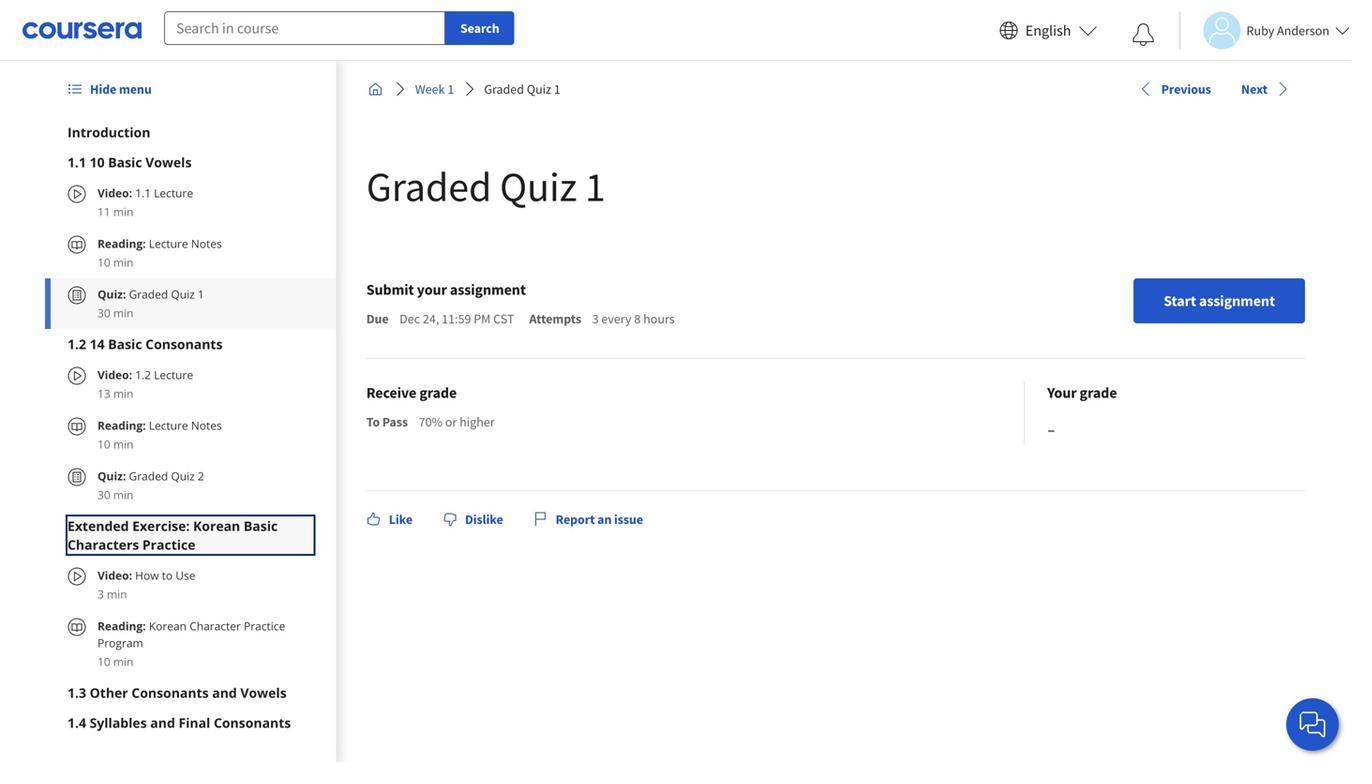 Task type: locate. For each thing, give the bounding box(es) containing it.
-
[[1048, 412, 1056, 445]]

your
[[417, 280, 447, 299]]

next
[[1242, 80, 1268, 97]]

lecture down 1.1 10 basic vowels dropdown button
[[154, 185, 193, 201]]

and up 1.4 syllables and final consonants dropdown button
[[212, 684, 237, 702]]

1 horizontal spatial 1.2
[[135, 367, 151, 383]]

and left final
[[150, 714, 175, 732]]

2 vertical spatial basic
[[244, 517, 278, 535]]

1 30 from the top
[[98, 305, 110, 321]]

reading: lecture notes 10 min up quiz: graded quiz 2 30 min
[[98, 418, 222, 452]]

report an issue
[[556, 511, 643, 528]]

lecture down video: 1.2 lecture 13 min
[[149, 418, 188, 433]]

1 vertical spatial 1.1
[[135, 185, 151, 201]]

min up extended
[[113, 487, 134, 503]]

min inside quiz: graded quiz 1 30 min
[[113, 305, 134, 321]]

1.1 10 basic vowels button
[[68, 153, 314, 172]]

1 horizontal spatial 1.1
[[135, 185, 151, 201]]

0 horizontal spatial korean
[[149, 619, 187, 634]]

dec 24, 11:59 pm cst
[[400, 310, 514, 327]]

report an issue button
[[526, 503, 651, 536]]

notes for consonants
[[191, 418, 222, 433]]

1 vertical spatial practice
[[244, 619, 285, 634]]

1 quiz: from the top
[[98, 287, 126, 302]]

1 reading: lecture notes 10 min from the top
[[98, 236, 222, 270]]

30 up extended
[[98, 487, 110, 503]]

consonants right final
[[214, 714, 291, 732]]

min inside video: 1.2 lecture 13 min
[[113, 386, 134, 401]]

1.3 other consonants and vowels button
[[68, 684, 314, 702]]

1 grade from the left
[[420, 384, 457, 402]]

3 left every
[[592, 310, 599, 327]]

week 1
[[415, 81, 454, 98]]

extended exercise: korean basic characters practice
[[68, 517, 278, 554]]

0 vertical spatial and
[[212, 684, 237, 702]]

assignment up pm
[[450, 280, 526, 299]]

2 vertical spatial reading:
[[98, 619, 149, 634]]

2 vertical spatial consonants
[[214, 714, 291, 732]]

search button
[[445, 11, 515, 45]]

10 down 11
[[98, 255, 110, 270]]

video: 1.2 lecture 13 min
[[98, 367, 193, 401]]

1 vertical spatial notes
[[191, 418, 222, 433]]

70% or higher
[[419, 414, 495, 430]]

english
[[1026, 21, 1072, 40]]

assignment right start
[[1200, 292, 1276, 310]]

notes down video: 1.1 lecture 11 min
[[191, 236, 222, 251]]

1 vertical spatial korean
[[149, 619, 187, 634]]

1 horizontal spatial practice
[[244, 619, 285, 634]]

1.2 left 14
[[68, 335, 86, 353]]

basic inside the extended exercise: korean basic characters practice
[[244, 517, 278, 535]]

home image
[[368, 82, 383, 97]]

1.2
[[68, 335, 86, 353], [135, 367, 151, 383]]

practice down exercise: at the bottom left of page
[[142, 536, 196, 554]]

vowels inside dropdown button
[[240, 684, 287, 702]]

min inside quiz: graded quiz 2 30 min
[[113, 487, 134, 503]]

reading:
[[98, 236, 146, 251], [98, 418, 146, 433], [98, 619, 149, 634]]

korean character practice program
[[98, 619, 285, 651]]

reading: up "program"
[[98, 619, 149, 634]]

1.2 down 1.2 14 basic consonants
[[135, 367, 151, 383]]

2 video: from the top
[[98, 367, 132, 383]]

0 vertical spatial 1.2
[[68, 335, 86, 353]]

1 vertical spatial vowels
[[240, 684, 287, 702]]

2 grade from the left
[[1080, 384, 1117, 402]]

1 horizontal spatial assignment
[[1200, 292, 1276, 310]]

notes
[[191, 236, 222, 251], [191, 418, 222, 433]]

1.3
[[68, 684, 86, 702]]

reading: down 13
[[98, 418, 146, 433]]

video:
[[98, 185, 132, 201], [98, 367, 132, 383], [98, 568, 132, 583]]

and inside dropdown button
[[150, 714, 175, 732]]

korean down video: how to use 3 min
[[149, 619, 187, 634]]

1 video: from the top
[[98, 185, 132, 201]]

video: up 13
[[98, 367, 132, 383]]

30 for 10
[[98, 305, 110, 321]]

1 vertical spatial and
[[150, 714, 175, 732]]

1.4 syllables and final consonants
[[68, 714, 291, 732]]

attempts
[[529, 310, 581, 327]]

notes for vowels
[[191, 236, 222, 251]]

reading: lecture notes 10 min up quiz: graded quiz 1 30 min
[[98, 236, 222, 270]]

vowels down introduction dropdown button
[[146, 153, 192, 171]]

practice
[[142, 536, 196, 554], [244, 619, 285, 634]]

1
[[448, 81, 454, 98], [554, 81, 561, 98], [585, 160, 606, 212], [198, 287, 204, 302]]

min right 11
[[113, 204, 134, 219]]

1.1 down the introduction
[[68, 153, 86, 171]]

consonants down quiz: graded quiz 1 30 min
[[146, 335, 223, 353]]

reading: lecture notes 10 min
[[98, 236, 222, 270], [98, 418, 222, 452]]

korean
[[193, 517, 240, 535], [149, 619, 187, 634]]

0 vertical spatial vowels
[[146, 153, 192, 171]]

1 horizontal spatial vowels
[[240, 684, 287, 702]]

quiz: up extended
[[98, 468, 126, 484]]

or
[[445, 414, 457, 430]]

0 vertical spatial practice
[[142, 536, 196, 554]]

submit your assignment
[[366, 280, 526, 299]]

min up 1.2 14 basic consonants
[[113, 305, 134, 321]]

0 vertical spatial reading: lecture notes 10 min
[[98, 236, 222, 270]]

0 vertical spatial korean
[[193, 517, 240, 535]]

1 vertical spatial consonants
[[132, 684, 209, 702]]

0 horizontal spatial assignment
[[450, 280, 526, 299]]

0 horizontal spatial and
[[150, 714, 175, 732]]

24,
[[423, 310, 439, 327]]

hide
[[90, 81, 116, 98]]

quiz: inside quiz: graded quiz 2 30 min
[[98, 468, 126, 484]]

2 vertical spatial video:
[[98, 568, 132, 583]]

0 horizontal spatial 1.1
[[68, 153, 86, 171]]

1 vertical spatial 1.2
[[135, 367, 151, 383]]

graded inside quiz: graded quiz 2 30 min
[[129, 468, 168, 484]]

10 down the introduction
[[90, 153, 105, 171]]

hours
[[644, 310, 675, 327]]

lecture
[[154, 185, 193, 201], [149, 236, 188, 251], [154, 367, 193, 383], [149, 418, 188, 433]]

10
[[90, 153, 105, 171], [98, 255, 110, 270], [98, 437, 110, 452], [98, 654, 110, 670]]

submit
[[366, 280, 414, 299]]

1 notes from the top
[[191, 236, 222, 251]]

min inside video: how to use 3 min
[[107, 587, 127, 602]]

3
[[592, 310, 599, 327], [98, 587, 104, 602]]

to pass
[[366, 414, 408, 430]]

video: for 10
[[98, 185, 132, 201]]

basic
[[108, 153, 142, 171], [108, 335, 142, 353], [244, 517, 278, 535]]

video: inside video: 1.2 lecture 13 min
[[98, 367, 132, 383]]

grade for receive grade
[[420, 384, 457, 402]]

graded quiz 1
[[484, 81, 561, 98], [366, 160, 606, 212]]

video: inside video: 1.1 lecture 11 min
[[98, 185, 132, 201]]

2
[[198, 468, 204, 484]]

min down "program"
[[113, 654, 134, 670]]

30 for 14
[[98, 487, 110, 503]]

basic for vowels
[[108, 153, 142, 171]]

quiz: inside quiz: graded quiz 1 30 min
[[98, 287, 126, 302]]

quiz
[[527, 81, 552, 98], [500, 160, 577, 212], [171, 287, 195, 302], [171, 468, 195, 484]]

0 vertical spatial graded quiz 1
[[484, 81, 561, 98]]

how
[[135, 568, 159, 583]]

30 inside quiz: graded quiz 2 30 min
[[98, 487, 110, 503]]

1 vertical spatial 3
[[98, 587, 104, 602]]

graded quiz 1 inside graded quiz 1 link
[[484, 81, 561, 98]]

dec
[[400, 310, 420, 327]]

2 reading: from the top
[[98, 418, 146, 433]]

1 horizontal spatial 3
[[592, 310, 599, 327]]

3 down characters
[[98, 587, 104, 602]]

min
[[113, 204, 134, 219], [113, 255, 134, 270], [113, 305, 134, 321], [113, 386, 134, 401], [113, 437, 134, 452], [113, 487, 134, 503], [107, 587, 127, 602], [113, 654, 134, 670]]

consonants
[[146, 335, 223, 353], [132, 684, 209, 702], [214, 714, 291, 732]]

practice inside korean character practice program
[[244, 619, 285, 634]]

grade right your
[[1080, 384, 1117, 402]]

1.1 down 1.1 10 basic vowels
[[135, 185, 151, 201]]

assignment inside "button"
[[1200, 292, 1276, 310]]

1.2 inside 1.2 14 basic consonants "dropdown button"
[[68, 335, 86, 353]]

1.1 10 basic vowels
[[68, 153, 192, 171]]

0 horizontal spatial grade
[[420, 384, 457, 402]]

0 vertical spatial 1.1
[[68, 153, 86, 171]]

vowels up 1.4 syllables and final consonants dropdown button
[[240, 684, 287, 702]]

1.3 other consonants and vowels
[[68, 684, 287, 702]]

0 horizontal spatial 3
[[98, 587, 104, 602]]

0 vertical spatial video:
[[98, 185, 132, 201]]

1 vertical spatial 30
[[98, 487, 110, 503]]

video: left how
[[98, 568, 132, 583]]

0 vertical spatial 3
[[592, 310, 599, 327]]

dislike
[[465, 511, 503, 528]]

0 vertical spatial reading:
[[98, 236, 146, 251]]

1 vertical spatial reading: lecture notes 10 min
[[98, 418, 222, 452]]

quiz: up 14
[[98, 287, 126, 302]]

1 horizontal spatial and
[[212, 684, 237, 702]]

lecture down 1.2 14 basic consonants "dropdown button"
[[154, 367, 193, 383]]

graded
[[484, 81, 524, 98], [366, 160, 492, 212], [129, 287, 168, 302], [129, 468, 168, 484]]

1 horizontal spatial grade
[[1080, 384, 1117, 402]]

0 vertical spatial quiz:
[[98, 287, 126, 302]]

grade up 70%
[[420, 384, 457, 402]]

30 up 14
[[98, 305, 110, 321]]

video: up 11
[[98, 185, 132, 201]]

quiz:
[[98, 287, 126, 302], [98, 468, 126, 484]]

characters
[[68, 536, 139, 554]]

your grade
[[1048, 384, 1117, 402]]

week
[[415, 81, 445, 98]]

1 vertical spatial video:
[[98, 367, 132, 383]]

0 horizontal spatial practice
[[142, 536, 196, 554]]

2 quiz: from the top
[[98, 468, 126, 484]]

0 vertical spatial consonants
[[146, 335, 223, 353]]

show notifications image
[[1132, 23, 1155, 46]]

1 vertical spatial quiz:
[[98, 468, 126, 484]]

and inside dropdown button
[[212, 684, 237, 702]]

an
[[598, 511, 612, 528]]

1 reading: from the top
[[98, 236, 146, 251]]

character
[[190, 619, 241, 634]]

reading: down 11
[[98, 236, 146, 251]]

0 vertical spatial 30
[[98, 305, 110, 321]]

0 horizontal spatial vowels
[[146, 153, 192, 171]]

30
[[98, 305, 110, 321], [98, 487, 110, 503]]

0 horizontal spatial 1.2
[[68, 335, 86, 353]]

1 vertical spatial reading:
[[98, 418, 146, 433]]

due
[[366, 310, 389, 327]]

basic inside "dropdown button"
[[108, 335, 142, 353]]

and
[[212, 684, 237, 702], [150, 714, 175, 732]]

1 vertical spatial basic
[[108, 335, 142, 353]]

min up "program"
[[107, 587, 127, 602]]

ruby
[[1247, 22, 1275, 39]]

exercise:
[[132, 517, 190, 535]]

practice right "character"
[[244, 619, 285, 634]]

consonants up the 1.4 syllables and final consonants
[[132, 684, 209, 702]]

1.1
[[68, 153, 86, 171], [135, 185, 151, 201]]

min up quiz: graded quiz 1 30 min
[[113, 255, 134, 270]]

1 horizontal spatial korean
[[193, 517, 240, 535]]

1 vertical spatial graded quiz 1
[[366, 160, 606, 212]]

korean down 2
[[193, 517, 240, 535]]

3 video: from the top
[[98, 568, 132, 583]]

next button
[[1234, 72, 1298, 106]]

0 vertical spatial basic
[[108, 153, 142, 171]]

vowels
[[146, 153, 192, 171], [240, 684, 287, 702]]

start assignment
[[1164, 292, 1276, 310]]

notes up 2
[[191, 418, 222, 433]]

quiz inside quiz: graded quiz 1 30 min
[[171, 287, 195, 302]]

consonants inside "dropdown button"
[[146, 335, 223, 353]]

search
[[460, 20, 500, 37]]

2 notes from the top
[[191, 418, 222, 433]]

30 inside quiz: graded quiz 1 30 min
[[98, 305, 110, 321]]

extended exercise: korean basic characters practice button
[[68, 517, 314, 554]]

min right 13
[[113, 386, 134, 401]]

0 vertical spatial notes
[[191, 236, 222, 251]]

2 reading: lecture notes 10 min from the top
[[98, 418, 222, 452]]

2 30 from the top
[[98, 487, 110, 503]]



Task type: vqa. For each thing, say whether or not it's contained in the screenshot.
Introduction
yes



Task type: describe. For each thing, give the bounding box(es) containing it.
11
[[98, 204, 110, 219]]

70%
[[419, 414, 443, 430]]

start
[[1164, 292, 1197, 310]]

3 reading: from the top
[[98, 619, 149, 634]]

1.4 syllables and final consonants button
[[68, 714, 314, 732]]

like
[[389, 511, 413, 528]]

final
[[179, 714, 210, 732]]

previous
[[1162, 80, 1212, 97]]

3 every 8 hours
[[592, 310, 675, 327]]

anderson
[[1277, 22, 1330, 39]]

11:59
[[442, 310, 471, 327]]

reading: lecture notes 10 min for consonants
[[98, 418, 222, 452]]

receive grade
[[366, 384, 457, 402]]

introduction
[[68, 123, 150, 141]]

consonants inside dropdown button
[[132, 684, 209, 702]]

to
[[162, 568, 173, 583]]

consonants inside dropdown button
[[214, 714, 291, 732]]

cst
[[493, 310, 514, 327]]

3 inside video: how to use 3 min
[[98, 587, 104, 602]]

13
[[98, 386, 110, 401]]

receive
[[366, 384, 417, 402]]

coursera image
[[23, 15, 142, 45]]

video: for 14
[[98, 367, 132, 383]]

1.2 inside video: 1.2 lecture 13 min
[[135, 367, 151, 383]]

previous button
[[1132, 72, 1219, 106]]

korean inside the extended exercise: korean basic characters practice
[[193, 517, 240, 535]]

reading: for 10
[[98, 236, 146, 251]]

1.1 inside video: 1.1 lecture 11 min
[[135, 185, 151, 201]]

lecture inside video: 1.1 lecture 11 min
[[154, 185, 193, 201]]

min up quiz: graded quiz 2 30 min
[[113, 437, 134, 452]]

to
[[366, 414, 380, 430]]

english button
[[992, 0, 1105, 61]]

lecture inside video: 1.2 lecture 13 min
[[154, 367, 193, 383]]

quiz inside quiz: graded quiz 2 30 min
[[171, 468, 195, 484]]

10 down 13
[[98, 437, 110, 452]]

reading: lecture notes 10 min for vowels
[[98, 236, 222, 270]]

korean inside korean character practice program
[[149, 619, 187, 634]]

hide menu
[[90, 81, 152, 98]]

1.1 inside dropdown button
[[68, 153, 86, 171]]

10 inside 1.1 10 basic vowels dropdown button
[[90, 153, 105, 171]]

program
[[98, 635, 143, 651]]

video: inside video: how to use 3 min
[[98, 568, 132, 583]]

extended
[[68, 517, 129, 535]]

video: how to use 3 min
[[98, 568, 196, 602]]

grade for your grade
[[1080, 384, 1117, 402]]

chat with us image
[[1298, 710, 1328, 740]]

ruby anderson button
[[1179, 12, 1351, 49]]

other
[[90, 684, 128, 702]]

video: 1.1 lecture 11 min
[[98, 185, 193, 219]]

quiz: graded quiz 2 30 min
[[98, 468, 204, 503]]

menu
[[119, 81, 152, 98]]

your
[[1048, 384, 1077, 402]]

pass
[[382, 414, 408, 430]]

14
[[90, 335, 105, 353]]

hide menu button
[[60, 72, 159, 106]]

pm
[[474, 310, 491, 327]]

issue
[[614, 511, 643, 528]]

min inside video: 1.1 lecture 11 min
[[113, 204, 134, 219]]

use
[[176, 568, 196, 583]]

quiz: graded quiz 1 30 min
[[98, 287, 204, 321]]

vowels inside dropdown button
[[146, 153, 192, 171]]

graded inside quiz: graded quiz 1 30 min
[[129, 287, 168, 302]]

quiz: for 14
[[98, 468, 126, 484]]

1.4
[[68, 714, 86, 732]]

ruby anderson
[[1247, 22, 1330, 39]]

syllables
[[90, 714, 147, 732]]

like button
[[359, 503, 420, 536]]

practice inside the extended exercise: korean basic characters practice
[[142, 536, 196, 554]]

introduction button
[[68, 123, 314, 142]]

1 inside quiz: graded quiz 1 30 min
[[198, 287, 204, 302]]

graded quiz 1 link
[[477, 72, 568, 106]]

1.2 14 basic consonants
[[68, 335, 223, 353]]

quiz: for 10
[[98, 287, 126, 302]]

every
[[602, 310, 632, 327]]

10 min
[[98, 654, 134, 670]]

dislike button
[[435, 503, 511, 536]]

lecture down video: 1.1 lecture 11 min
[[149, 236, 188, 251]]

report
[[556, 511, 595, 528]]

basic for consonants
[[108, 335, 142, 353]]

10 down "program"
[[98, 654, 110, 670]]

Search in course text field
[[164, 11, 445, 45]]

8
[[634, 310, 641, 327]]

start assignment button
[[1134, 279, 1306, 324]]

reading: for 14
[[98, 418, 146, 433]]

1.2 14 basic consonants button
[[68, 335, 314, 354]]

higher
[[460, 414, 495, 430]]

week 1 link
[[408, 72, 462, 106]]



